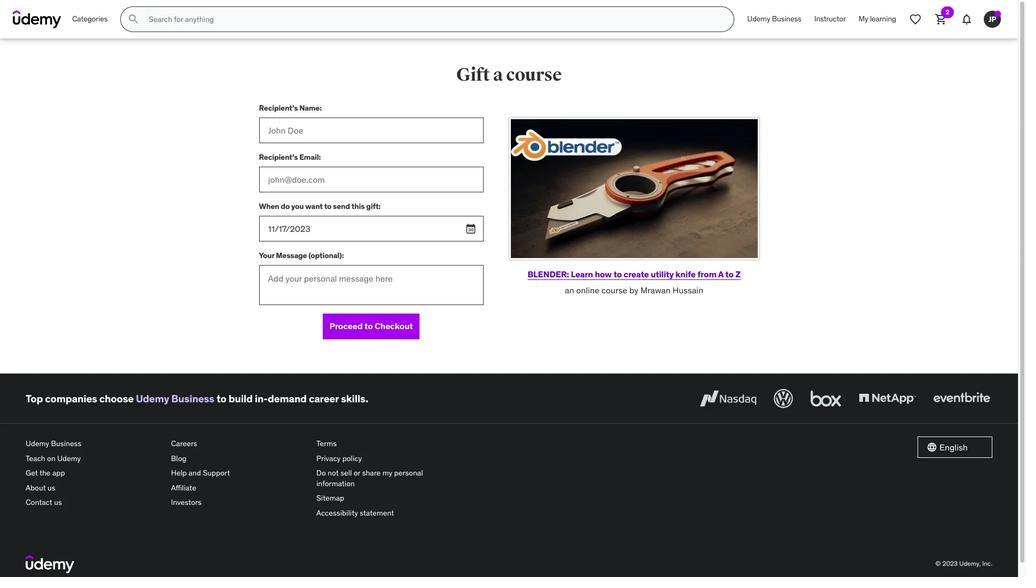 Task type: vqa. For each thing, say whether or not it's contained in the screenshot.
UDEMY BUSINESS 'link'
yes



Task type: describe. For each thing, give the bounding box(es) containing it.
investors
[[171, 498, 202, 507]]

Recipient's Name: text field
[[259, 118, 483, 143]]

statement
[[360, 508, 394, 518]]

to right the how
[[614, 269, 622, 279]]

personal
[[394, 468, 423, 478]]

1 vertical spatial us
[[54, 498, 62, 507]]

terms privacy policy do not sell or share my personal information sitemap accessibility statement
[[316, 439, 423, 518]]

blog link
[[171, 451, 308, 466]]

jp link
[[980, 6, 1005, 32]]

your message (optional):
[[259, 250, 344, 260]]

box image
[[808, 387, 844, 410]]

submit search image
[[127, 13, 140, 26]]

about
[[26, 483, 46, 493]]

teach
[[26, 454, 45, 463]]

instructor link
[[808, 6, 852, 32]]

help
[[171, 468, 187, 478]]

careers blog help and support affiliate investors
[[171, 439, 230, 507]]

©
[[936, 560, 941, 568]]

proceed
[[329, 321, 363, 332]]

when do you want to send this gift:
[[259, 201, 381, 211]]

from
[[698, 269, 717, 279]]

you
[[291, 201, 304, 211]]

do
[[316, 468, 326, 478]]

an online course by mrawan hussain
[[565, 285, 703, 296]]

learning
[[870, 14, 896, 24]]

share
[[362, 468, 381, 478]]

get
[[26, 468, 38, 478]]

create
[[624, 269, 649, 279]]

contact
[[26, 498, 52, 507]]

sitemap link
[[316, 491, 453, 506]]

accessibility
[[316, 508, 358, 518]]

mrawan
[[641, 285, 671, 296]]

english
[[940, 442, 968, 453]]

volkswagen image
[[772, 387, 795, 410]]

blender: learn how to create utility knife from a to z link
[[528, 269, 741, 279]]

how
[[595, 269, 612, 279]]

choose
[[99, 392, 134, 405]]

sell
[[341, 468, 352, 478]]

hussain
[[673, 285, 703, 296]]

my learning
[[859, 14, 896, 24]]

z
[[736, 269, 741, 279]]

online
[[576, 285, 600, 296]]

proceed to checkout button
[[323, 314, 419, 339]]

accessibility statement link
[[316, 506, 453, 521]]

utility
[[651, 269, 674, 279]]

blender:
[[528, 269, 569, 279]]

Recipient's Email: email field
[[259, 167, 483, 192]]

categories
[[72, 14, 108, 24]]

companies
[[45, 392, 97, 405]]

message
[[276, 250, 307, 260]]

eventbrite image
[[931, 387, 993, 410]]

a
[[718, 269, 724, 279]]

terms
[[316, 439, 337, 448]]

my
[[382, 468, 392, 478]]

1 vertical spatial udemy business link
[[136, 392, 214, 405]]

notifications image
[[960, 13, 973, 26]]

affiliate
[[171, 483, 196, 493]]

learn
[[571, 269, 593, 279]]

2
[[946, 8, 949, 16]]

an
[[565, 285, 574, 296]]

When do you want to send this gift: text field
[[259, 216, 483, 242]]

or
[[354, 468, 360, 478]]

inc.
[[982, 560, 993, 568]]

course for a
[[506, 64, 562, 86]]

contact us link
[[26, 496, 162, 510]]

build
[[229, 392, 253, 405]]

blender: learn how to create utility knife from a to z
[[528, 269, 741, 279]]

gift:
[[366, 201, 381, 211]]

my learning link
[[852, 6, 903, 32]]

get the app link
[[26, 466, 162, 481]]

blog
[[171, 454, 187, 463]]

investors link
[[171, 496, 308, 510]]

terms link
[[316, 437, 453, 451]]

recipient's email:
[[259, 152, 321, 162]]

jp
[[988, 14, 997, 24]]

help and support link
[[171, 466, 308, 481]]

privacy
[[316, 454, 341, 463]]

privacy policy link
[[316, 451, 453, 466]]

categories button
[[66, 6, 114, 32]]

my
[[859, 14, 868, 24]]



Task type: locate. For each thing, give the bounding box(es) containing it.
0 vertical spatial us
[[48, 483, 55, 493]]

your
[[259, 250, 274, 260]]

business inside udemy business teach on udemy get the app about us contact us
[[51, 439, 81, 448]]

by
[[629, 285, 638, 296]]

and
[[189, 468, 201, 478]]

app
[[52, 468, 65, 478]]

business left instructor
[[772, 14, 802, 24]]

top companies choose udemy business to build in-demand career skills.
[[26, 392, 368, 405]]

2 vertical spatial business
[[51, 439, 81, 448]]

1 recipient's from the top
[[259, 103, 298, 113]]

want
[[305, 201, 323, 211]]

when
[[259, 201, 279, 211]]

not
[[328, 468, 339, 478]]

career
[[309, 392, 339, 405]]

Search for anything text field
[[147, 10, 721, 28]]

english button
[[918, 437, 993, 458]]

shopping cart with 2 items image
[[935, 13, 948, 26]]

udemy image
[[13, 10, 61, 28], [26, 555, 74, 573]]

recipient's left email:
[[259, 152, 298, 162]]

0 vertical spatial recipient's
[[259, 103, 298, 113]]

information
[[316, 479, 355, 488]]

a
[[493, 64, 503, 86]]

us right contact
[[54, 498, 62, 507]]

about us link
[[26, 481, 162, 496]]

wishlist image
[[909, 13, 922, 26]]

you have alerts image
[[995, 11, 1001, 17]]

recipient's for recipient's email:
[[259, 152, 298, 162]]

2 recipient's from the top
[[259, 152, 298, 162]]

0 vertical spatial udemy image
[[13, 10, 61, 28]]

0 horizontal spatial course
[[506, 64, 562, 86]]

0 vertical spatial udemy business link
[[741, 6, 808, 32]]

recipient's left name:
[[259, 103, 298, 113]]

netapp image
[[857, 387, 918, 410]]

checkout
[[375, 321, 413, 332]]

policy
[[342, 454, 362, 463]]

2 horizontal spatial business
[[772, 14, 802, 24]]

sitemap
[[316, 494, 344, 503]]

proceed to checkout
[[329, 321, 413, 332]]

2 vertical spatial udemy business link
[[26, 437, 162, 451]]

udemy,
[[959, 560, 981, 568]]

gift a course
[[456, 64, 562, 86]]

knife
[[676, 269, 696, 279]]

send
[[333, 201, 350, 211]]

this
[[352, 201, 365, 211]]

name:
[[299, 103, 322, 113]]

1 vertical spatial course
[[602, 285, 627, 296]]

udemy business teach on udemy get the app about us contact us
[[26, 439, 81, 507]]

0 vertical spatial business
[[772, 14, 802, 24]]

email:
[[299, 152, 321, 162]]

teach on udemy link
[[26, 451, 162, 466]]

affiliate link
[[171, 481, 308, 496]]

1 vertical spatial recipient's
[[259, 152, 298, 162]]

us right about
[[48, 483, 55, 493]]

demand
[[268, 392, 307, 405]]

1 horizontal spatial business
[[171, 392, 214, 405]]

business up careers
[[171, 392, 214, 405]]

gift
[[456, 64, 490, 86]]

in-
[[255, 392, 268, 405]]

2 link
[[928, 6, 954, 32]]

recipient's name:
[[259, 103, 322, 113]]

course
[[506, 64, 562, 86], [602, 285, 627, 296]]

0 vertical spatial course
[[506, 64, 562, 86]]

business up on
[[51, 439, 81, 448]]

© 2023 udemy, inc.
[[936, 560, 993, 568]]

support
[[203, 468, 230, 478]]

to inside button
[[364, 321, 373, 332]]

skills.
[[341, 392, 368, 405]]

recipient's for recipient's name:
[[259, 103, 298, 113]]

top
[[26, 392, 43, 405]]

1 vertical spatial business
[[171, 392, 214, 405]]

0 horizontal spatial business
[[51, 439, 81, 448]]

business for udemy business
[[772, 14, 802, 24]]

1 vertical spatial udemy image
[[26, 555, 74, 573]]

business for udemy business teach on udemy get the app about us contact us
[[51, 439, 81, 448]]

1 horizontal spatial course
[[602, 285, 627, 296]]

do
[[281, 201, 290, 211]]

(optional):
[[309, 250, 344, 260]]

2023
[[942, 560, 958, 568]]

course right the a
[[506, 64, 562, 86]]

careers link
[[171, 437, 308, 451]]

on
[[47, 454, 55, 463]]

nasdaq image
[[697, 387, 759, 410]]

instructor
[[814, 14, 846, 24]]

to left z
[[725, 269, 734, 279]]

udemy business
[[747, 14, 802, 24]]

to left the send
[[324, 201, 331, 211]]

to left build
[[217, 392, 226, 405]]

to right proceed
[[364, 321, 373, 332]]

course for online
[[602, 285, 627, 296]]

udemy
[[747, 14, 770, 24], [136, 392, 169, 405], [26, 439, 49, 448], [57, 454, 81, 463]]

small image
[[927, 442, 937, 453]]

Your Message (optional): text field
[[259, 265, 483, 305]]

udemy business link
[[741, 6, 808, 32], [136, 392, 214, 405], [26, 437, 162, 451]]

course left by
[[602, 285, 627, 296]]



